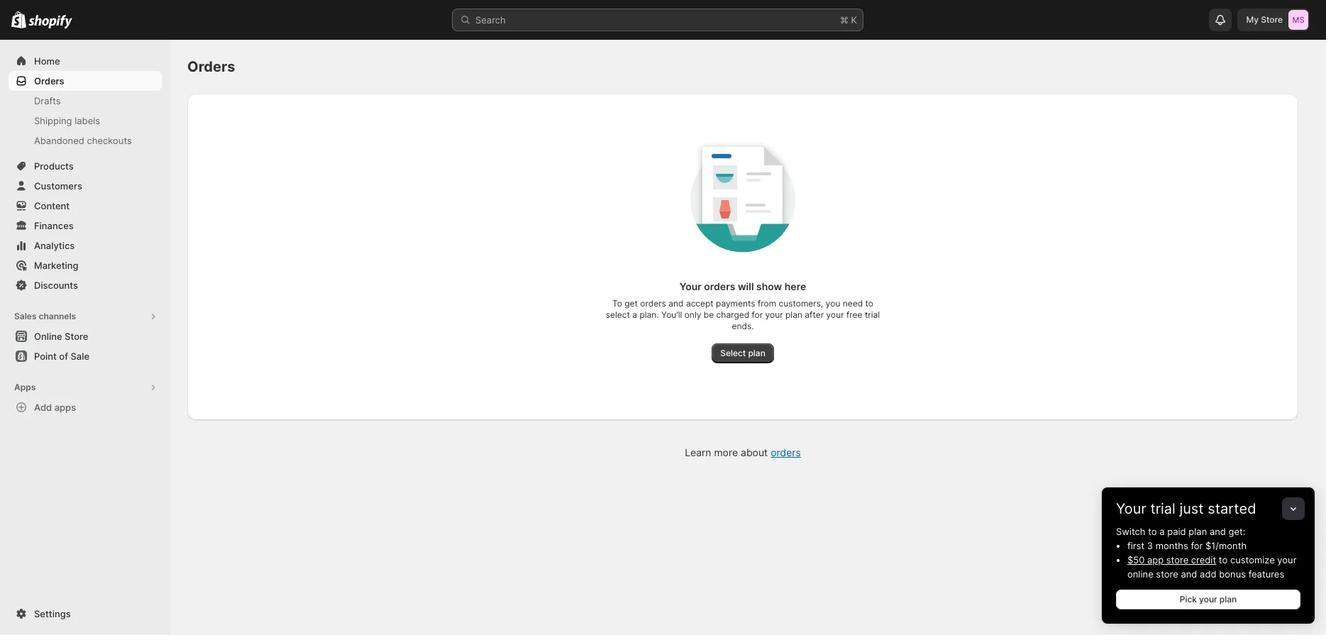 Task type: describe. For each thing, give the bounding box(es) containing it.
you'll
[[662, 309, 682, 320]]

trial inside your orders will show here to get orders and accept payments from customers, you need to select a plan. you'll only be charged for your plan after your free trial ends.
[[865, 309, 880, 320]]

add apps button
[[9, 398, 162, 417]]

k
[[851, 14, 857, 26]]

apps
[[14, 382, 36, 393]]

get
[[625, 298, 638, 309]]

of
[[59, 351, 68, 362]]

select
[[721, 348, 746, 358]]

labels
[[75, 115, 100, 126]]

your right pick
[[1200, 594, 1218, 605]]

analytics
[[34, 240, 75, 251]]

your down you
[[827, 309, 844, 320]]

plan.
[[640, 309, 659, 320]]

shopify image
[[11, 11, 26, 28]]

shopify image
[[29, 15, 73, 29]]

store for my store
[[1262, 14, 1283, 25]]

add apps
[[34, 402, 76, 413]]

online store button
[[0, 327, 170, 346]]

analytics link
[[9, 236, 162, 256]]

apps button
[[9, 378, 162, 398]]

$50 app store credit link
[[1128, 554, 1217, 566]]

1 horizontal spatial orders
[[187, 58, 235, 75]]

discounts
[[34, 280, 78, 291]]

⌘
[[840, 14, 849, 26]]

discounts link
[[9, 275, 162, 295]]

3
[[1148, 540, 1154, 552]]

will
[[738, 280, 754, 292]]

ends.
[[732, 321, 754, 331]]

select
[[606, 309, 630, 320]]

switch to a paid plan and get:
[[1117, 526, 1246, 537]]

orders link
[[9, 71, 162, 91]]

point of sale link
[[9, 346, 162, 366]]

settings
[[34, 608, 71, 620]]

your orders will show here to get orders and accept payments from customers, you need to select a plan. you'll only be charged for your plan after your free trial ends.
[[606, 280, 880, 331]]

to customize your online store and add bonus features
[[1128, 554, 1297, 580]]

paid
[[1168, 526, 1187, 537]]

2 vertical spatial orders
[[771, 446, 801, 459]]

months
[[1156, 540, 1189, 552]]

just
[[1180, 500, 1204, 517]]

free
[[847, 309, 863, 320]]

your trial just started element
[[1102, 525, 1315, 624]]

show
[[757, 280, 782, 292]]

select plan
[[721, 348, 766, 358]]

learn
[[685, 446, 712, 459]]

to
[[613, 298, 622, 309]]

abandoned checkouts
[[34, 135, 132, 146]]

products link
[[9, 156, 162, 176]]

0 horizontal spatial orders
[[34, 75, 64, 87]]

your inside to customize your online store and add bonus features
[[1278, 554, 1297, 566]]

about
[[741, 446, 768, 459]]

for inside your trial just started element
[[1191, 540, 1203, 552]]

add
[[34, 402, 52, 413]]

bonus
[[1220, 569, 1246, 580]]

point of sale
[[34, 351, 89, 362]]

to inside to customize your online store and add bonus features
[[1219, 554, 1228, 566]]

and inside your orders will show here to get orders and accept payments from customers, you need to select a plan. you'll only be charged for your plan after your free trial ends.
[[669, 298, 684, 309]]

apps
[[54, 402, 76, 413]]

marketing link
[[9, 256, 162, 275]]

online
[[1128, 569, 1154, 580]]

drafts
[[34, 95, 61, 106]]

after
[[805, 309, 824, 320]]

started
[[1208, 500, 1257, 517]]

channels
[[39, 311, 76, 322]]

checkouts
[[87, 135, 132, 146]]

to inside your orders will show here to get orders and accept payments from customers, you need to select a plan. you'll only be charged for your plan after your free trial ends.
[[866, 298, 874, 309]]

content
[[34, 200, 70, 212]]

plan up first 3 months for $1/month
[[1189, 526, 1208, 537]]

be
[[704, 309, 714, 320]]

home
[[34, 55, 60, 67]]

settings link
[[9, 604, 162, 624]]

payments
[[716, 298, 756, 309]]

you
[[826, 298, 841, 309]]

first
[[1128, 540, 1145, 552]]

$1/month
[[1206, 540, 1247, 552]]

shipping
[[34, 115, 72, 126]]

trial inside dropdown button
[[1151, 500, 1176, 517]]

from
[[758, 298, 777, 309]]

⌘ k
[[840, 14, 857, 26]]

my store
[[1247, 14, 1283, 25]]

point
[[34, 351, 57, 362]]

sales
[[14, 311, 37, 322]]

features
[[1249, 569, 1285, 580]]

sales channels button
[[9, 307, 162, 327]]

credit
[[1192, 554, 1217, 566]]

your for trial
[[1117, 500, 1147, 517]]



Task type: locate. For each thing, give the bounding box(es) containing it.
0 horizontal spatial store
[[65, 331, 88, 342]]

orders
[[704, 280, 736, 292], [640, 298, 666, 309], [771, 446, 801, 459]]

1 horizontal spatial your
[[1117, 500, 1147, 517]]

marketing
[[34, 260, 78, 271]]

plan down the bonus
[[1220, 594, 1237, 605]]

customers,
[[779, 298, 824, 309]]

and left add
[[1181, 569, 1198, 580]]

first 3 months for $1/month
[[1128, 540, 1247, 552]]

for inside your orders will show here to get orders and accept payments from customers, you need to select a plan. you'll only be charged for your plan after your free trial ends.
[[752, 309, 763, 320]]

online
[[34, 331, 62, 342]]

charged
[[717, 309, 750, 320]]

$50 app store credit
[[1128, 554, 1217, 566]]

your inside your orders will show here to get orders and accept payments from customers, you need to select a plan. you'll only be charged for your plan after your free trial ends.
[[680, 280, 702, 292]]

your up features
[[1278, 554, 1297, 566]]

for up 'credit'
[[1191, 540, 1203, 552]]

pick your plan
[[1180, 594, 1237, 605]]

0 vertical spatial for
[[752, 309, 763, 320]]

online store
[[34, 331, 88, 342]]

0 vertical spatial trial
[[865, 309, 880, 320]]

finances link
[[9, 216, 162, 236]]

search
[[476, 14, 506, 26]]

1 horizontal spatial orders
[[704, 280, 736, 292]]

drafts link
[[9, 91, 162, 111]]

and
[[669, 298, 684, 309], [1210, 526, 1227, 537], [1181, 569, 1198, 580]]

2 horizontal spatial orders
[[771, 446, 801, 459]]

point of sale button
[[0, 346, 170, 366]]

and up '$1/month' at the bottom of the page
[[1210, 526, 1227, 537]]

0 horizontal spatial a
[[633, 309, 637, 320]]

to right need at the right top
[[866, 298, 874, 309]]

trial up paid
[[1151, 500, 1176, 517]]

and for switch
[[1210, 526, 1227, 537]]

finances
[[34, 220, 74, 231]]

and up you'll
[[669, 298, 684, 309]]

products
[[34, 160, 74, 172]]

for down from
[[752, 309, 763, 320]]

1 horizontal spatial store
[[1262, 14, 1283, 25]]

0 vertical spatial your
[[680, 280, 702, 292]]

your
[[766, 309, 783, 320], [827, 309, 844, 320], [1278, 554, 1297, 566], [1200, 594, 1218, 605]]

accept
[[686, 298, 714, 309]]

store up sale
[[65, 331, 88, 342]]

a down get
[[633, 309, 637, 320]]

for
[[752, 309, 763, 320], [1191, 540, 1203, 552]]

pick
[[1180, 594, 1197, 605]]

my store image
[[1289, 10, 1309, 30]]

2 horizontal spatial to
[[1219, 554, 1228, 566]]

1 vertical spatial store
[[1157, 569, 1179, 580]]

abandoned checkouts link
[[9, 131, 162, 150]]

and for to
[[1181, 569, 1198, 580]]

my
[[1247, 14, 1259, 25]]

your down from
[[766, 309, 783, 320]]

0 vertical spatial a
[[633, 309, 637, 320]]

more
[[714, 446, 738, 459]]

1 vertical spatial and
[[1210, 526, 1227, 537]]

plan inside your orders will show here to get orders and accept payments from customers, you need to select a plan. you'll only be charged for your plan after your free trial ends.
[[786, 309, 803, 320]]

customize
[[1231, 554, 1275, 566]]

get:
[[1229, 526, 1246, 537]]

select plan link
[[712, 344, 774, 363]]

to down '$1/month' at the bottom of the page
[[1219, 554, 1228, 566]]

need
[[843, 298, 863, 309]]

1 vertical spatial orders
[[640, 298, 666, 309]]

1 vertical spatial trial
[[1151, 500, 1176, 517]]

1 vertical spatial a
[[1160, 526, 1165, 537]]

0 vertical spatial store
[[1167, 554, 1189, 566]]

0 vertical spatial to
[[866, 298, 874, 309]]

a left paid
[[1160, 526, 1165, 537]]

your inside your trial just started dropdown button
[[1117, 500, 1147, 517]]

0 vertical spatial and
[[669, 298, 684, 309]]

0 horizontal spatial trial
[[865, 309, 880, 320]]

your trial just started
[[1117, 500, 1257, 517]]

2 horizontal spatial and
[[1210, 526, 1227, 537]]

1 vertical spatial for
[[1191, 540, 1203, 552]]

store down months
[[1167, 554, 1189, 566]]

2 vertical spatial to
[[1219, 554, 1228, 566]]

store
[[1262, 14, 1283, 25], [65, 331, 88, 342]]

store down $50 app store credit link
[[1157, 569, 1179, 580]]

online store link
[[9, 327, 162, 346]]

1 horizontal spatial to
[[1149, 526, 1157, 537]]

store right my
[[1262, 14, 1283, 25]]

store inside to customize your online store and add bonus features
[[1157, 569, 1179, 580]]

store for online store
[[65, 331, 88, 342]]

trial right "free"
[[865, 309, 880, 320]]

a
[[633, 309, 637, 320], [1160, 526, 1165, 537]]

learn more about orders
[[685, 446, 801, 459]]

store
[[1167, 554, 1189, 566], [1157, 569, 1179, 580]]

your trial just started button
[[1102, 488, 1315, 517]]

shipping labels link
[[9, 111, 162, 131]]

here
[[785, 280, 807, 292]]

1 horizontal spatial and
[[1181, 569, 1198, 580]]

1 vertical spatial store
[[65, 331, 88, 342]]

1 horizontal spatial trial
[[1151, 500, 1176, 517]]

switch
[[1117, 526, 1146, 537]]

orders link
[[771, 446, 801, 459]]

to
[[866, 298, 874, 309], [1149, 526, 1157, 537], [1219, 554, 1228, 566]]

orders up plan.
[[640, 298, 666, 309]]

pick your plan link
[[1117, 590, 1301, 610]]

0 horizontal spatial your
[[680, 280, 702, 292]]

0 horizontal spatial orders
[[640, 298, 666, 309]]

0 vertical spatial store
[[1262, 14, 1283, 25]]

2 vertical spatial and
[[1181, 569, 1198, 580]]

orders right about
[[771, 446, 801, 459]]

1 vertical spatial your
[[1117, 500, 1147, 517]]

store inside button
[[65, 331, 88, 342]]

1 horizontal spatial a
[[1160, 526, 1165, 537]]

plan right select in the bottom right of the page
[[748, 348, 766, 358]]

orders up payments
[[704, 280, 736, 292]]

only
[[685, 309, 702, 320]]

home link
[[9, 51, 162, 71]]

content link
[[9, 196, 162, 216]]

your up 'switch'
[[1117, 500, 1147, 517]]

sales channels
[[14, 311, 76, 322]]

0 vertical spatial orders
[[704, 280, 736, 292]]

your for orders
[[680, 280, 702, 292]]

1 horizontal spatial for
[[1191, 540, 1203, 552]]

shipping labels
[[34, 115, 100, 126]]

customers link
[[9, 176, 162, 196]]

to up the 3
[[1149, 526, 1157, 537]]

trial
[[865, 309, 880, 320], [1151, 500, 1176, 517]]

and inside to customize your online store and add bonus features
[[1181, 569, 1198, 580]]

0 horizontal spatial to
[[866, 298, 874, 309]]

orders
[[187, 58, 235, 75], [34, 75, 64, 87]]

plan down customers,
[[786, 309, 803, 320]]

app
[[1148, 554, 1164, 566]]

a inside your orders will show here to get orders and accept payments from customers, you need to select a plan. you'll only be charged for your plan after your free trial ends.
[[633, 309, 637, 320]]

0 horizontal spatial and
[[669, 298, 684, 309]]

your up accept
[[680, 280, 702, 292]]

1 vertical spatial to
[[1149, 526, 1157, 537]]

abandoned
[[34, 135, 84, 146]]

$50
[[1128, 554, 1145, 566]]

add
[[1200, 569, 1217, 580]]

0 horizontal spatial for
[[752, 309, 763, 320]]



Task type: vqa. For each thing, say whether or not it's contained in the screenshot.
Text Field
no



